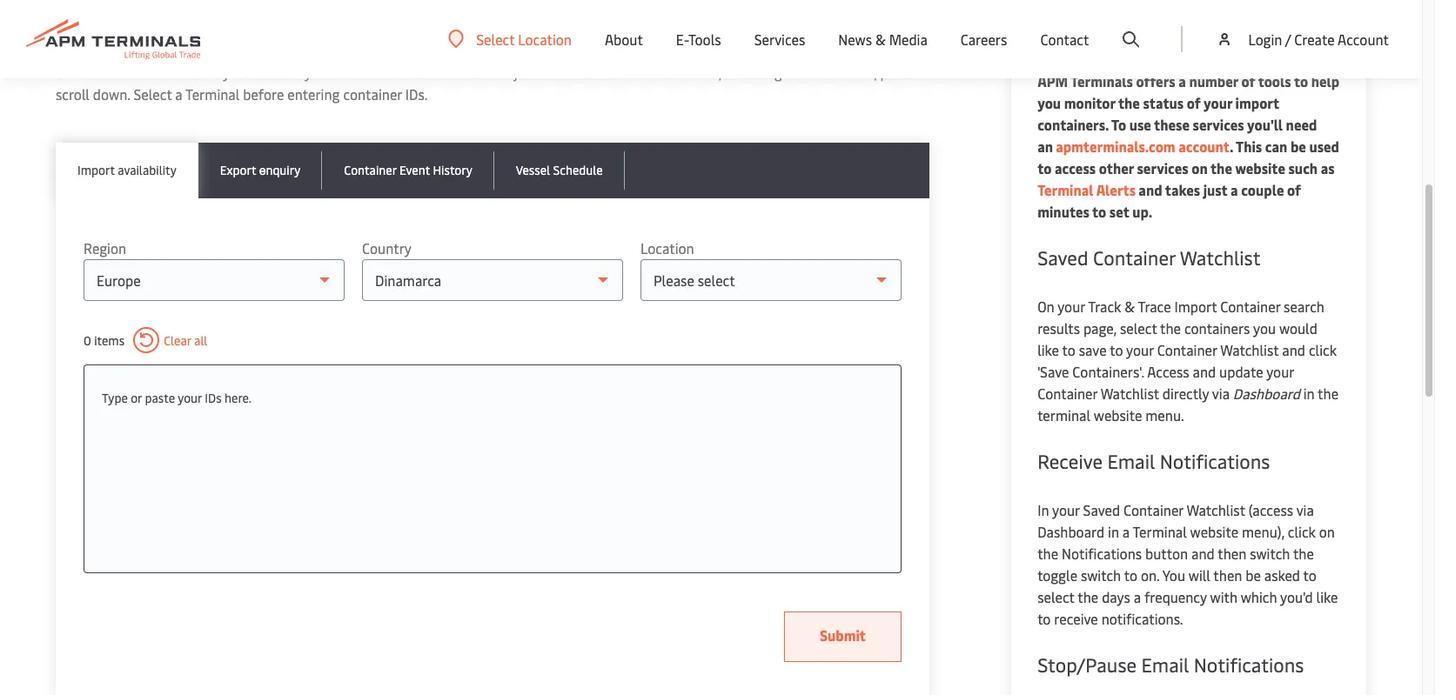 Task type: locate. For each thing, give the bounding box(es) containing it.
click inside in your saved container watchlist (access via dashboard in a terminal website menu), click on the notifications button and then switch the toggle switch to on. you will then be asked to select the days a frequency with which you'd like to receive notifications.
[[1288, 522, 1316, 541]]

a right days
[[1134, 587, 1141, 607]]

receive
[[1054, 609, 1098, 628]]

other right 'for'
[[623, 63, 656, 82]]

switch
[[1250, 544, 1290, 563], [1081, 566, 1121, 585]]

0 vertical spatial other
[[623, 63, 656, 82]]

1 horizontal spatial &
[[1125, 297, 1135, 316]]

2 vertical spatial terminal
[[1133, 522, 1187, 541]]

the inside . this can be used to access other services on the website such as terminal alerts
[[1211, 158, 1232, 178]]

select location button
[[448, 29, 572, 48]]

2 horizontal spatial you
[[1253, 319, 1276, 338]]

0 horizontal spatial &
[[875, 30, 886, 49]]

media
[[889, 30, 928, 49]]

terminal inside . this can be used to access other services on the website such as terminal alerts
[[1038, 180, 1094, 199]]

containers.
[[1038, 115, 1109, 134]]

via down update
[[1212, 384, 1230, 403]]

in
[[1303, 384, 1315, 403], [1108, 522, 1119, 541]]

1 vertical spatial notifications
[[1062, 544, 1142, 563]]

0 vertical spatial terminal
[[185, 84, 240, 104]]

website inside . this can be used to access other services on the website such as terminal alerts
[[1235, 158, 1285, 178]]

to inside and takes just a couple of minutes to set up.
[[1092, 202, 1106, 221]]

1 vertical spatial other
[[1099, 158, 1134, 178]]

select inside on your track & trace import container search results page, select the containers you would like to save to your container watchlist and click 'save containers'. access and update your container watchlist directly via
[[1120, 319, 1157, 338]]

access
[[1055, 158, 1096, 178]]

be down need
[[1291, 137, 1306, 156]]

0 vertical spatial then
[[1218, 544, 1247, 563]]

website inside in the terminal website menu.
[[1094, 406, 1142, 425]]

then down menu), at the right bottom
[[1218, 544, 1247, 563]]

you right allows
[[223, 63, 246, 82]]

1 horizontal spatial terminal
[[1038, 180, 1094, 199]]

via right '(access'
[[1296, 500, 1314, 520]]

containers inside on your track & trace import container search results page, select the containers you would like to save to your container watchlist and click 'save containers'. access and update your container watchlist directly via
[[1184, 319, 1250, 338]]

0 vertical spatial notifications
[[1160, 448, 1270, 474]]

& inside "news & media" dropdown button
[[875, 30, 886, 49]]

and up the up.
[[1139, 180, 1162, 199]]

dashboard down in
[[1038, 522, 1105, 541]]

services
[[1181, 11, 1269, 44], [754, 30, 805, 49]]

watchlist up update
[[1220, 340, 1279, 359]]

2 vertical spatial notifications
[[1194, 652, 1304, 678]]

1 vertical spatial dashboard
[[1038, 522, 1105, 541]]

watchlist up menu), at the right bottom
[[1187, 500, 1245, 520]]

0 vertical spatial email
[[1107, 448, 1155, 474]]

then
[[1218, 544, 1247, 563], [1214, 566, 1242, 585]]

notifications down which
[[1194, 652, 1304, 678]]

0 vertical spatial you
[[223, 63, 246, 82]]

1 horizontal spatial you
[[1038, 93, 1061, 112]]

0 vertical spatial location
[[518, 29, 572, 48]]

to left set
[[1092, 202, 1106, 221]]

like right you'd
[[1316, 587, 1338, 607]]

to inside apm terminals offers a number of tools to help you monitor the status of your import containers. to use these services you'll need an
[[1294, 71, 1308, 91]]

items
[[94, 332, 125, 349]]

a inside 'our global t&t tool allows you to check your containers located at our major terminals. for other terminals, including joint ventures, please scroll down. select a terminal before entering container ids.'
[[175, 84, 182, 104]]

need
[[1286, 115, 1317, 134]]

like inside on your track & trace import container search results page, select the containers you would like to save to your container watchlist and click 'save containers'. access and update your container watchlist directly via
[[1038, 340, 1059, 359]]

0 vertical spatial click
[[1309, 340, 1337, 359]]

a up days
[[1123, 522, 1130, 541]]

select inside 'our global t&t tool allows you to check your containers located at our major terminals. for other terminals, including joint ventures, please scroll down. select a terminal before entering container ids.'
[[134, 84, 172, 104]]

and inside in your saved container watchlist (access via dashboard in a terminal website menu), click on the notifications button and then switch the toggle switch to on. you will then be asked to select the days a frequency with which you'd like to receive notifications.
[[1191, 544, 1215, 563]]

0 horizontal spatial import
[[77, 162, 115, 178]]

services up joint
[[754, 30, 805, 49]]

access
[[1147, 362, 1189, 381]]

1 vertical spatial containers
[[1184, 319, 1250, 338]]

type or paste your ids here.
[[102, 390, 252, 406]]

containers up container
[[336, 63, 401, 82]]

1 horizontal spatial select
[[1120, 319, 1157, 338]]

1 vertical spatial you
[[1038, 93, 1061, 112]]

services
[[1193, 115, 1244, 134], [1137, 158, 1189, 178]]

container left event in the left of the page
[[344, 162, 396, 178]]

select
[[476, 29, 515, 48], [134, 84, 172, 104]]

on down account
[[1192, 158, 1208, 178]]

0 horizontal spatial containers
[[336, 63, 401, 82]]

dashboard
[[1233, 384, 1300, 403], [1038, 522, 1105, 541]]

notifications down in the terminal website menu.
[[1160, 448, 1270, 474]]

account
[[1179, 137, 1230, 156]]

availability
[[118, 162, 176, 178]]

1 horizontal spatial other
[[1099, 158, 1134, 178]]

such
[[1289, 158, 1318, 178]]

1 vertical spatial on
[[1319, 522, 1335, 541]]

import left 'availability'
[[77, 162, 115, 178]]

1 vertical spatial website
[[1094, 406, 1142, 425]]

receive email notifications
[[1038, 448, 1270, 474]]

2 vertical spatial website
[[1190, 522, 1239, 541]]

like up 'save
[[1038, 340, 1059, 359]]

1 vertical spatial be
[[1246, 566, 1261, 585]]

container up access
[[1157, 340, 1217, 359]]

the inside in the terminal website menu.
[[1318, 384, 1339, 403]]

None text field
[[102, 383, 883, 414]]

import right trace
[[1175, 297, 1217, 316]]

menu.
[[1146, 406, 1184, 425]]

website down containers'.
[[1094, 406, 1142, 425]]

at
[[455, 63, 467, 82]]

0 horizontal spatial dashboard
[[1038, 522, 1105, 541]]

you inside 'our global t&t tool allows you to check your containers located at our major terminals. for other terminals, including joint ventures, please scroll down. select a terminal before entering container ids.'
[[223, 63, 246, 82]]

0 vertical spatial select
[[1120, 319, 1157, 338]]

contact button
[[1040, 0, 1089, 78]]

vessel
[[516, 162, 550, 178]]

& left trace
[[1125, 297, 1135, 316]]

website inside in your saved container watchlist (access via dashboard in a terminal website menu), click on the notifications button and then switch the toggle switch to on. you will then be asked to select the days a frequency with which you'd like to receive notifications.
[[1190, 522, 1239, 541]]

0 vertical spatial on
[[1192, 158, 1208, 178]]

0 horizontal spatial location
[[518, 29, 572, 48]]

number
[[1189, 71, 1238, 91]]

terminal up minutes
[[1038, 180, 1094, 199]]

import
[[77, 162, 115, 178], [1175, 297, 1217, 316]]

watchlist inside in your saved container watchlist (access via dashboard in a terminal website menu), click on the notifications button and then switch the toggle switch to on. you will then be asked to select the days a frequency with which you'd like to receive notifications.
[[1187, 500, 1245, 520]]

email for receive
[[1107, 448, 1155, 474]]

0 horizontal spatial via
[[1212, 384, 1230, 403]]

1 vertical spatial like
[[1316, 587, 1338, 607]]

your right update
[[1266, 362, 1294, 381]]

1 vertical spatial then
[[1214, 566, 1242, 585]]

login / create account link
[[1216, 0, 1389, 78]]

0 horizontal spatial on
[[1192, 158, 1208, 178]]

your inside 'our global t&t tool allows you to check your containers located at our major terminals. for other terminals, including joint ventures, please scroll down. select a terminal before entering container ids.'
[[305, 63, 332, 82]]

import inside import availability button
[[77, 162, 115, 178]]

select down the "toggle"
[[1038, 587, 1075, 607]]

before
[[243, 84, 284, 104]]

/
[[1285, 30, 1291, 49]]

you inside apm terminals offers a number of tools to help you monitor the status of your import containers. to use these services you'll need an
[[1038, 93, 1061, 112]]

other inside 'our global t&t tool allows you to check your containers located at our major terminals. for other terminals, including joint ventures, please scroll down. select a terminal before entering container ids.'
[[623, 63, 656, 82]]

login
[[1248, 30, 1282, 49]]

dashboard down update
[[1233, 384, 1300, 403]]

0 horizontal spatial in
[[1108, 522, 1119, 541]]

1 vertical spatial terminal
[[1038, 180, 1094, 199]]

you left would
[[1253, 319, 1276, 338]]

down.
[[93, 84, 130, 104]]

saved down receive at the right
[[1083, 500, 1120, 520]]

terminal down allows
[[185, 84, 240, 104]]

0 vertical spatial like
[[1038, 340, 1059, 359]]

located
[[405, 63, 451, 82]]

to down an
[[1038, 158, 1052, 178]]

via
[[1212, 384, 1230, 403], [1296, 500, 1314, 520]]

0 vertical spatial be
[[1291, 137, 1306, 156]]

use
[[1129, 115, 1151, 134]]

2 horizontal spatial terminal
[[1133, 522, 1187, 541]]

. this can be used to access other services on the website such as terminal alerts
[[1038, 137, 1339, 199]]

1 horizontal spatial switch
[[1250, 544, 1290, 563]]

a inside apm terminals offers a number of tools to help you monitor the status of your import containers. to use these services you'll need an
[[1179, 71, 1186, 91]]

stop/pause
[[1038, 652, 1137, 678]]

1 vertical spatial click
[[1288, 522, 1316, 541]]

1 horizontal spatial dashboard
[[1233, 384, 1300, 403]]

0 vertical spatial services
[[1193, 115, 1244, 134]]

'save
[[1038, 362, 1069, 381]]

select up our
[[476, 29, 515, 48]]

0 horizontal spatial like
[[1038, 340, 1059, 359]]

be inside in your saved container watchlist (access via dashboard in a terminal website menu), click on the notifications button and then switch the toggle switch to on. you will then be asked to select the days a frequency with which you'd like to receive notifications.
[[1246, 566, 1261, 585]]

check
[[266, 63, 301, 82]]

used
[[1309, 137, 1339, 156]]

containers
[[336, 63, 401, 82], [1184, 319, 1250, 338]]

1 vertical spatial via
[[1296, 500, 1314, 520]]

click down '(access'
[[1288, 522, 1316, 541]]

containers up update
[[1184, 319, 1250, 338]]

container inside in your saved container watchlist (access via dashboard in a terminal website menu), click on the notifications button and then switch the toggle switch to on. you will then be asked to select the days a frequency with which you'd like to receive notifications.
[[1124, 500, 1184, 520]]

on
[[1192, 158, 1208, 178], [1319, 522, 1335, 541]]

lifting standards of connectivity
[[56, 15, 403, 48]]

your up access
[[1126, 340, 1154, 359]]

website up will
[[1190, 522, 1239, 541]]

ids.
[[405, 84, 428, 104]]

tab list containing import availability
[[56, 143, 930, 198]]

0 horizontal spatial terminal
[[185, 84, 240, 104]]

e-tools button
[[676, 0, 721, 78]]

import
[[1236, 93, 1279, 112]]

0 horizontal spatial select
[[134, 84, 172, 104]]

your down number
[[1204, 93, 1232, 112]]

to
[[1111, 115, 1126, 134]]

0 vertical spatial select
[[476, 29, 515, 48]]

directly
[[1163, 384, 1209, 403]]

your inside in your saved container watchlist (access via dashboard in a terminal website menu), click on the notifications button and then switch the toggle switch to on. you will then be asked to select the days a frequency with which you'd like to receive notifications.
[[1052, 500, 1080, 520]]

notifications.
[[1102, 609, 1183, 628]]

and up will
[[1191, 544, 1215, 563]]

0 horizontal spatial you
[[223, 63, 246, 82]]

1 vertical spatial switch
[[1081, 566, 1121, 585]]

select down tool
[[134, 84, 172, 104]]

services up number
[[1181, 11, 1269, 44]]

be inside . this can be used to access other services on the website such as terminal alerts
[[1291, 137, 1306, 156]]

container inside button
[[344, 162, 396, 178]]

switch up days
[[1081, 566, 1121, 585]]

2 vertical spatial you
[[1253, 319, 1276, 338]]

terminal up button
[[1133, 522, 1187, 541]]

a down tool
[[175, 84, 182, 104]]

saved down minutes
[[1038, 245, 1088, 271]]

select down trace
[[1120, 319, 1157, 338]]

to left help at the top
[[1294, 71, 1308, 91]]

0 horizontal spatial select
[[1038, 587, 1075, 607]]

tab list
[[56, 143, 930, 198]]

1 vertical spatial &
[[1125, 297, 1135, 316]]

email down menu.
[[1107, 448, 1155, 474]]

1 vertical spatial saved
[[1083, 500, 1120, 520]]

notifications
[[1160, 448, 1270, 474], [1062, 544, 1142, 563], [1194, 652, 1304, 678]]

your right in
[[1052, 500, 1080, 520]]

0 horizontal spatial be
[[1246, 566, 1261, 585]]

1 vertical spatial select
[[1038, 587, 1075, 607]]

to
[[249, 63, 262, 82], [1294, 71, 1308, 91], [1038, 158, 1052, 178], [1092, 202, 1106, 221], [1062, 340, 1076, 359], [1110, 340, 1123, 359], [1124, 566, 1138, 585], [1303, 566, 1317, 585], [1038, 609, 1051, 628]]

in inside in the terminal website menu.
[[1303, 384, 1315, 403]]

1 vertical spatial in
[[1108, 522, 1119, 541]]

to up before
[[249, 63, 262, 82]]

in
[[1038, 500, 1049, 520]]

of inside and takes just a couple of minutes to set up.
[[1287, 180, 1301, 199]]

and down would
[[1282, 340, 1306, 359]]

1 horizontal spatial location
[[641, 238, 694, 258]]

0 vertical spatial import
[[77, 162, 115, 178]]

on right menu), at the right bottom
[[1319, 522, 1335, 541]]

import inside on your track & trace import container search results page, select the containers you would like to save to your container watchlist and click 'save containers'. access and update your container watchlist directly via
[[1175, 297, 1217, 316]]

0 vertical spatial saved
[[1038, 245, 1088, 271]]

page,
[[1083, 319, 1117, 338]]

1 vertical spatial select
[[134, 84, 172, 104]]

click down would
[[1309, 340, 1337, 359]]

email down notifications.
[[1141, 652, 1189, 678]]

your up entering on the left of page
[[305, 63, 332, 82]]

select inside in your saved container watchlist (access via dashboard in a terminal website menu), click on the notifications button and then switch the toggle switch to on. you will then be asked to select the days a frequency with which you'd like to receive notifications.
[[1038, 587, 1075, 607]]

of down number
[[1187, 93, 1201, 112]]

to inside . this can be used to access other services on the website such as terminal alerts
[[1038, 158, 1052, 178]]

0 horizontal spatial other
[[623, 63, 656, 82]]

website for saved
[[1190, 522, 1239, 541]]

results
[[1038, 319, 1080, 338]]

1 vertical spatial import
[[1175, 297, 1217, 316]]

0 vertical spatial &
[[875, 30, 886, 49]]

a right just
[[1231, 180, 1238, 199]]

1 horizontal spatial be
[[1291, 137, 1306, 156]]

you inside on your track & trace import container search results page, select the containers you would like to save to your container watchlist and click 'save containers'. access and update your container watchlist directly via
[[1253, 319, 1276, 338]]

1 horizontal spatial import
[[1175, 297, 1217, 316]]

apm
[[1038, 71, 1068, 91]]

paste
[[145, 390, 175, 406]]

just
[[1203, 180, 1228, 199]]

services up takes at top right
[[1137, 158, 1189, 178]]

stop/pause email notifications
[[1038, 652, 1304, 678]]

apmterminals.com account
[[1053, 137, 1230, 156]]

(access
[[1249, 500, 1293, 520]]

and up directly
[[1193, 362, 1216, 381]]

up.
[[1132, 202, 1152, 221]]

to left on.
[[1124, 566, 1138, 585]]

a right offers at the right top of the page
[[1179, 71, 1186, 91]]

1 vertical spatial services
[[1137, 158, 1189, 178]]

1 horizontal spatial containers
[[1184, 319, 1250, 338]]

& right news at top
[[875, 30, 886, 49]]

the
[[1118, 93, 1140, 112], [1211, 158, 1232, 178], [1160, 319, 1181, 338], [1318, 384, 1339, 403], [1038, 544, 1058, 563], [1293, 544, 1314, 563], [1078, 587, 1099, 607]]

here.
[[225, 390, 252, 406]]

clear
[[164, 332, 191, 349]]

1 vertical spatial email
[[1141, 652, 1189, 678]]

the inside on your track & trace import container search results page, select the containers you would like to save to your container watchlist and click 'save containers'. access and update your container watchlist directly via
[[1160, 319, 1181, 338]]

all
[[194, 332, 207, 349]]

other up alerts
[[1099, 158, 1134, 178]]

on.
[[1141, 566, 1160, 585]]

switch down menu), at the right bottom
[[1250, 544, 1290, 563]]

1 horizontal spatial on
[[1319, 522, 1335, 541]]

website up couple
[[1235, 158, 1285, 178]]

terminal
[[185, 84, 240, 104], [1038, 180, 1094, 199], [1133, 522, 1187, 541]]

1 horizontal spatial like
[[1316, 587, 1338, 607]]

and inside and takes just a couple of minutes to set up.
[[1139, 180, 1162, 199]]

to left save
[[1062, 340, 1076, 359]]

be up which
[[1246, 566, 1261, 585]]

in down would
[[1303, 384, 1315, 403]]

notifications up days
[[1062, 544, 1142, 563]]

0 vertical spatial containers
[[336, 63, 401, 82]]

1 horizontal spatial via
[[1296, 500, 1314, 520]]

1 horizontal spatial services
[[1193, 115, 1244, 134]]

then up with
[[1214, 566, 1242, 585]]

1 horizontal spatial in
[[1303, 384, 1315, 403]]

of
[[244, 15, 267, 48], [1242, 71, 1255, 91], [1187, 93, 1201, 112], [1287, 180, 1301, 199]]

in inside in your saved container watchlist (access via dashboard in a terminal website menu), click on the notifications button and then switch the toggle switch to on. you will then be asked to select the days a frequency with which you'd like to receive notifications.
[[1108, 522, 1119, 541]]

our
[[471, 63, 491, 82]]

for
[[599, 63, 619, 82]]

like inside in your saved container watchlist (access via dashboard in a terminal website menu), click on the notifications button and then switch the toggle switch to on. you will then be asked to select the days a frequency with which you'd like to receive notifications.
[[1316, 587, 1338, 607]]

news
[[838, 30, 872, 49]]

be
[[1291, 137, 1306, 156], [1246, 566, 1261, 585]]

0 vertical spatial via
[[1212, 384, 1230, 403]]

container up button
[[1124, 500, 1184, 520]]

in the terminal website menu.
[[1038, 384, 1339, 425]]

of down such
[[1287, 180, 1301, 199]]

other inside . this can be used to access other services on the website such as terminal alerts
[[1099, 158, 1134, 178]]

of up 'check' on the left top
[[244, 15, 267, 48]]

in up days
[[1108, 522, 1119, 541]]

0 vertical spatial in
[[1303, 384, 1315, 403]]

your inside apm terminals offers a number of tools to help you monitor the status of your import containers. to use these services you'll need an
[[1204, 93, 1232, 112]]

a
[[1179, 71, 1186, 91], [175, 84, 182, 104], [1231, 180, 1238, 199], [1123, 522, 1130, 541], [1134, 587, 1141, 607]]

containers inside 'our global t&t tool allows you to check your containers located at our major terminals. for other terminals, including joint ventures, please scroll down. select a terminal before entering container ids.'
[[336, 63, 401, 82]]

1 horizontal spatial services
[[1181, 11, 1269, 44]]

other
[[623, 63, 656, 82], [1099, 158, 1134, 178]]

0 horizontal spatial services
[[1137, 158, 1189, 178]]

services up .
[[1193, 115, 1244, 134]]

you down apm
[[1038, 93, 1061, 112]]

0 vertical spatial website
[[1235, 158, 1285, 178]]



Task type: describe. For each thing, give the bounding box(es) containing it.
watchlist down containers'.
[[1101, 384, 1159, 403]]

trace
[[1138, 297, 1171, 316]]

container up would
[[1220, 297, 1280, 316]]

type
[[102, 390, 128, 406]]

toggle
[[1038, 566, 1078, 585]]

& inside on your track & trace import container search results page, select the containers you would like to save to your container watchlist and click 'save containers'. access and update your container watchlist directly via
[[1125, 297, 1135, 316]]

update
[[1219, 362, 1263, 381]]

export
[[220, 162, 256, 178]]

minutes
[[1038, 202, 1090, 221]]

careers button
[[961, 0, 1007, 78]]

news & media button
[[838, 0, 928, 78]]

export еnquiry button
[[198, 143, 322, 198]]

on
[[1038, 297, 1054, 316]]

submit button
[[784, 612, 902, 662]]

website for can
[[1235, 158, 1285, 178]]

entering
[[287, 84, 340, 104]]

asked
[[1264, 566, 1300, 585]]

tool
[[151, 63, 177, 82]]

on inside in your saved container watchlist (access via dashboard in a terminal website menu), click on the notifications button and then switch the toggle switch to on. you will then be asked to select the days a frequency with which you'd like to receive notifications.
[[1319, 522, 1335, 541]]

will
[[1189, 566, 1210, 585]]

news & media
[[838, 30, 928, 49]]

notifications for stop/pause email notifications
[[1194, 652, 1304, 678]]

ventures,
[[819, 63, 877, 82]]

click inside on your track & trace import container search results page, select the containers you would like to save to your container watchlist and click 'save containers'. access and update your container watchlist directly via
[[1309, 340, 1337, 359]]

via inside on your track & trace import container search results page, select the containers you would like to save to your container watchlist and click 'save containers'. access and update your container watchlist directly via
[[1212, 384, 1230, 403]]

import availability
[[77, 162, 176, 178]]

to up containers'.
[[1110, 340, 1123, 359]]

offers
[[1136, 71, 1176, 91]]

watchlist down just
[[1180, 245, 1261, 271]]

monitor
[[1064, 93, 1115, 112]]

your up results at top
[[1058, 297, 1085, 316]]

help
[[1311, 71, 1340, 91]]

email for stop/pause
[[1141, 652, 1189, 678]]

tools
[[688, 30, 721, 49]]

via inside in your saved container watchlist (access via dashboard in a terminal website menu), click on the notifications button and then switch the toggle switch to on. you will then be asked to select the days a frequency with which you'd like to receive notifications.
[[1296, 500, 1314, 520]]

event
[[399, 162, 430, 178]]

0
[[84, 332, 91, 349]]

saved inside in your saved container watchlist (access via dashboard in a terminal website menu), click on the notifications button and then switch the toggle switch to on. you will then be asked to select the days a frequency with which you'd like to receive notifications.
[[1083, 500, 1120, 520]]

takes
[[1165, 180, 1200, 199]]

services button
[[754, 0, 805, 78]]

0 horizontal spatial services
[[754, 30, 805, 49]]

status
[[1143, 93, 1184, 112]]

region
[[84, 238, 126, 258]]

terminals.
[[533, 63, 596, 82]]

standards
[[131, 15, 238, 48]]

track
[[1088, 297, 1121, 316]]

clear all
[[164, 332, 207, 349]]

global
[[81, 63, 121, 82]]

an
[[1038, 137, 1053, 156]]

or
[[131, 390, 142, 406]]

lifting
[[56, 15, 125, 48]]

login / create account
[[1248, 30, 1389, 49]]

apm terminals offers a number of tools to help you monitor the status of your import containers. to use these services you'll need an
[[1038, 71, 1340, 156]]

the inside apm terminals offers a number of tools to help you monitor the status of your import containers. to use these services you'll need an
[[1118, 93, 1140, 112]]

terminal
[[1038, 406, 1091, 425]]

vessel schedule button
[[494, 143, 625, 198]]

contact
[[1040, 30, 1089, 49]]

receive
[[1038, 448, 1103, 474]]

vessel schedule
[[516, 162, 603, 178]]

0 vertical spatial switch
[[1250, 544, 1290, 563]]

container
[[343, 84, 402, 104]]

notifications inside in your saved container watchlist (access via dashboard in a terminal website menu), click on the notifications button and then switch the toggle switch to on. you will then be asked to select the days a frequency with which you'd like to receive notifications.
[[1062, 544, 1142, 563]]

e-
[[676, 30, 688, 49]]

container up terminal
[[1038, 384, 1098, 403]]

as
[[1321, 158, 1335, 178]]

you
[[1163, 566, 1185, 585]]

1 horizontal spatial select
[[476, 29, 515, 48]]

please
[[880, 63, 921, 82]]

container down the up.
[[1093, 245, 1176, 271]]

to left receive
[[1038, 609, 1051, 628]]

history
[[433, 162, 472, 178]]

notifications for receive email notifications
[[1160, 448, 1270, 474]]

terminal inside 'our global t&t tool allows you to check your containers located at our major terminals. for other terminals, including joint ventures, please scroll down. select a terminal before entering container ids.'
[[185, 84, 240, 104]]

scroll
[[56, 84, 90, 104]]

services inside apm terminals offers a number of tools to help you monitor the status of your import containers. to use these services you'll need an
[[1193, 115, 1244, 134]]

dashboard inside in your saved container watchlist (access via dashboard in a terminal website menu), click on the notifications button and then switch the toggle switch to on. you will then be asked to select the days a frequency with which you'd like to receive notifications.
[[1038, 522, 1105, 541]]

you'll
[[1247, 115, 1283, 134]]

days
[[1102, 587, 1130, 607]]

frequency
[[1144, 587, 1207, 607]]

1 vertical spatial location
[[641, 238, 694, 258]]

a inside and takes just a couple of minutes to set up.
[[1231, 180, 1238, 199]]

saved container watchlist
[[1038, 245, 1261, 271]]

and takes just a couple of minutes to set up.
[[1038, 180, 1301, 221]]

these
[[1154, 115, 1190, 134]]

services inside . this can be used to access other services on the website such as terminal alerts
[[1137, 158, 1189, 178]]

in your saved container watchlist (access via dashboard in a terminal website menu), click on the notifications button and then switch the toggle switch to on. you will then be asked to select the days a frequency with which you'd like to receive notifications.
[[1038, 500, 1338, 628]]

of up import
[[1242, 71, 1255, 91]]

to inside 'our global t&t tool allows you to check your containers located at our major terminals. for other terminals, including joint ventures, please scroll down. select a terminal before entering container ids.'
[[249, 63, 262, 82]]

еnquiry
[[259, 162, 300, 178]]

terminals,
[[659, 63, 722, 82]]

apmterminals.com account link
[[1053, 137, 1230, 156]]

about button
[[605, 0, 643, 78]]

terminal inside in your saved container watchlist (access via dashboard in a terminal website menu), click on the notifications button and then switch the toggle switch to on. you will then be asked to select the days a frequency with which you'd like to receive notifications.
[[1133, 522, 1187, 541]]

import availability button
[[56, 143, 198, 198]]

about
[[605, 30, 643, 49]]

this
[[1236, 137, 1262, 156]]

country
[[362, 238, 412, 258]]

our
[[56, 63, 78, 82]]

set
[[1110, 202, 1129, 221]]

menu),
[[1242, 522, 1285, 541]]

to up you'd
[[1303, 566, 1317, 585]]

clear all button
[[133, 327, 207, 353]]

save
[[1079, 340, 1107, 359]]

your left the ids
[[178, 390, 202, 406]]

personalised services
[[1038, 11, 1269, 44]]

including
[[725, 63, 782, 82]]

container event history
[[344, 162, 472, 178]]

0 horizontal spatial switch
[[1081, 566, 1121, 585]]

tools
[[1258, 71, 1291, 91]]

on inside . this can be used to access other services on the website such as terminal alerts
[[1192, 158, 1208, 178]]

0 vertical spatial dashboard
[[1233, 384, 1300, 403]]



Task type: vqa. For each thing, say whether or not it's contained in the screenshot.
inegi at the bottom
no



